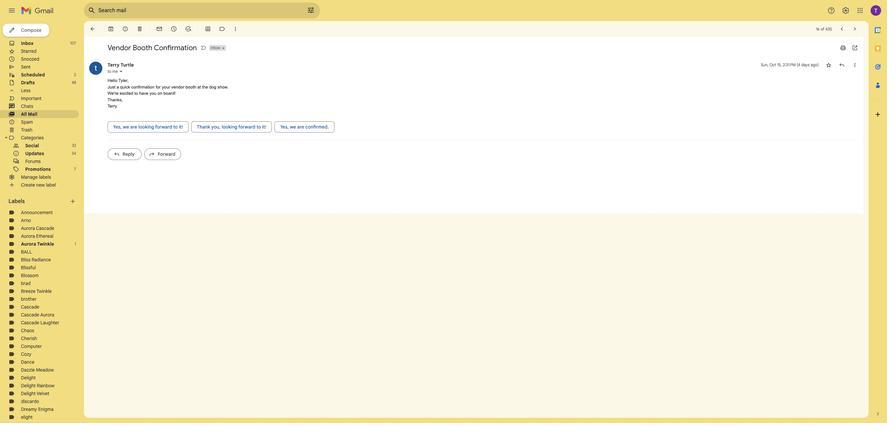 Task type: locate. For each thing, give the bounding box(es) containing it.
dreamy enigma link
[[21, 407, 54, 412]]

drafts link
[[21, 80, 35, 86]]

at
[[197, 84, 201, 89]]

show.
[[218, 84, 229, 89]]

labels
[[9, 198, 25, 205]]

2 it! from the left
[[262, 124, 266, 130]]

dazzle meadow link
[[21, 367, 54, 373]]

delight
[[21, 375, 36, 381], [21, 383, 36, 389], [21, 391, 36, 397]]

important
[[21, 95, 41, 101]]

hello tyler, just a quick confirmation for your vendor booth at the dog show. we're excited to have you on board! thanks, terry
[[108, 78, 229, 109]]

twinkle right breeze
[[36, 288, 52, 294]]

inbox link
[[21, 40, 33, 46]]

chats
[[21, 103, 33, 109]]

sun, oct 15, 2:31 pm (4 days ago)
[[761, 62, 819, 67]]

cascade up ethereal
[[36, 225, 54, 231]]

search mail image
[[86, 5, 98, 16]]

are left the confirmed.
[[297, 124, 304, 130]]

1 horizontal spatial forward
[[239, 124, 255, 130]]

twinkle down ethereal
[[37, 241, 54, 247]]

dreamy enigma
[[21, 407, 54, 412]]

1 horizontal spatial it!
[[262, 124, 266, 130]]

social link
[[25, 143, 39, 149]]

it! inside 'button'
[[179, 124, 183, 130]]

twinkle
[[37, 241, 54, 247], [36, 288, 52, 294]]

cascade for cascade laughter
[[21, 320, 39, 326]]

advanced search options image
[[304, 4, 318, 17]]

forward inside the thank you, looking forward to it! button
[[239, 124, 255, 130]]

0 horizontal spatial are
[[130, 124, 137, 130]]

quick
[[120, 84, 130, 89]]

forward up the forward link
[[155, 124, 172, 130]]

0 vertical spatial delight
[[21, 375, 36, 381]]

forward
[[158, 151, 176, 157]]

delight for delight rainbow
[[21, 383, 36, 389]]

1 are from the left
[[130, 124, 137, 130]]

inbox for inbox button
[[211, 45, 221, 50]]

1 horizontal spatial inbox
[[211, 45, 221, 50]]

brother link
[[21, 296, 37, 302]]

Not starred checkbox
[[826, 62, 832, 68]]

2 are from the left
[[297, 124, 304, 130]]

1
[[75, 241, 76, 246]]

1 we from the left
[[123, 124, 129, 130]]

show details image
[[119, 70, 123, 73]]

looking right you,
[[222, 124, 237, 130]]

aurora up ball
[[21, 241, 36, 247]]

terry down "thanks,"
[[108, 104, 117, 109]]

for
[[156, 84, 161, 89]]

delight down dazzle
[[21, 375, 36, 381]]

2 delight from the top
[[21, 383, 36, 389]]

breeze twinkle
[[21, 288, 52, 294]]

2 yes, from the left
[[280, 124, 289, 130]]

1 vertical spatial delight
[[21, 383, 36, 389]]

create new label link
[[21, 182, 56, 188]]

2 vertical spatial delight
[[21, 391, 36, 397]]

0 horizontal spatial looking
[[138, 124, 154, 130]]

breeze twinkle link
[[21, 288, 52, 294]]

aurora for aurora cascade
[[21, 225, 35, 231]]

aurora down arno link
[[21, 225, 35, 231]]

newer image
[[839, 26, 846, 32]]

1 vertical spatial terry
[[108, 104, 117, 109]]

meadow
[[36, 367, 54, 373]]

settings image
[[842, 7, 850, 14]]

main menu image
[[8, 7, 16, 14]]

discardo link
[[21, 399, 39, 405]]

aurora twinkle
[[21, 241, 54, 247]]

labels navigation
[[0, 21, 84, 423]]

vendor
[[108, 43, 131, 52]]

0 horizontal spatial yes,
[[113, 124, 122, 130]]

yes, inside button
[[280, 124, 289, 130]]

spam
[[21, 119, 33, 125]]

sent link
[[21, 64, 30, 70]]

inbox down labels icon
[[211, 45, 221, 50]]

looking up the forward link
[[138, 124, 154, 130]]

cozy
[[21, 351, 31, 357]]

compose button
[[3, 24, 49, 37]]

are up reply
[[130, 124, 137, 130]]

terry up to me
[[108, 62, 120, 68]]

0 horizontal spatial forward
[[155, 124, 172, 130]]

32
[[72, 143, 76, 148]]

aurora up aurora twinkle
[[21, 233, 35, 239]]

1 horizontal spatial are
[[297, 124, 304, 130]]

announcement link
[[21, 210, 53, 216]]

0 vertical spatial terry
[[108, 62, 120, 68]]

tab list
[[869, 21, 888, 400]]

categories link
[[21, 135, 44, 141]]

cascade down brother link
[[21, 304, 39, 310]]

yes, down "thanks,"
[[113, 124, 122, 130]]

labels heading
[[9, 198, 70, 205]]

dazzle
[[21, 367, 35, 373]]

excited
[[120, 91, 133, 96]]

1 horizontal spatial yes,
[[280, 124, 289, 130]]

to inside hello tyler, just a quick confirmation for your vendor booth at the dog show. we're excited to have you on board! thanks, terry
[[134, 91, 138, 96]]

are inside 'button'
[[130, 124, 137, 130]]

None search field
[[84, 3, 320, 18]]

report spam image
[[122, 26, 129, 32]]

cascade down cascade link
[[21, 312, 39, 318]]

manage labels link
[[21, 174, 51, 180]]

yes,
[[113, 124, 122, 130], [280, 124, 289, 130]]

delight down delight link
[[21, 383, 36, 389]]

yes, inside 'button'
[[113, 124, 122, 130]]

delight link
[[21, 375, 36, 381]]

arno link
[[21, 218, 31, 223]]

inbox inside 'labels' navigation
[[21, 40, 33, 46]]

cascade laughter
[[21, 320, 59, 326]]

we up reply link
[[123, 124, 129, 130]]

1 it! from the left
[[179, 124, 183, 130]]

1 delight from the top
[[21, 375, 36, 381]]

bliss
[[21, 257, 31, 263]]

of
[[821, 26, 825, 31]]

drafts
[[21, 80, 35, 86]]

looking inside button
[[222, 124, 237, 130]]

scheduled
[[21, 72, 45, 78]]

twinkle for breeze twinkle
[[36, 288, 52, 294]]

we for looking
[[123, 124, 129, 130]]

aurora for aurora ethereal
[[21, 233, 35, 239]]

mail
[[28, 111, 37, 117]]

0 vertical spatial twinkle
[[37, 241, 54, 247]]

aurora cascade link
[[21, 225, 54, 231]]

are inside button
[[297, 124, 304, 130]]

looking
[[138, 124, 154, 130], [222, 124, 237, 130]]

we left the confirmed.
[[290, 124, 296, 130]]

delight up discardo
[[21, 391, 36, 397]]

we inside yes, we are looking forward to it! 'button'
[[123, 124, 129, 130]]

less
[[21, 88, 31, 94]]

have
[[139, 91, 148, 96]]

to
[[108, 69, 111, 74], [134, 91, 138, 96], [173, 124, 178, 130], [257, 124, 261, 130]]

sun,
[[761, 62, 769, 67]]

label
[[46, 182, 56, 188]]

move to inbox image
[[205, 26, 211, 32]]

aurora ethereal link
[[21, 233, 53, 239]]

delete image
[[136, 26, 143, 32]]

more image
[[232, 26, 239, 32]]

0 horizontal spatial it!
[[179, 124, 183, 130]]

aurora for aurora twinkle
[[21, 241, 36, 247]]

0 horizontal spatial inbox
[[21, 40, 33, 46]]

computer
[[21, 344, 42, 349]]

Search mail text field
[[98, 7, 289, 14]]

2 terry from the top
[[108, 104, 117, 109]]

trash
[[21, 127, 32, 133]]

1 terry from the top
[[108, 62, 120, 68]]

1 forward from the left
[[155, 124, 172, 130]]

cascade aurora link
[[21, 312, 54, 318]]

brad
[[21, 281, 31, 286]]

2 we from the left
[[290, 124, 296, 130]]

cascade up chaos link
[[21, 320, 39, 326]]

yes, we are looking forward to it! button
[[108, 121, 189, 132]]

1 looking from the left
[[138, 124, 154, 130]]

2 forward from the left
[[239, 124, 255, 130]]

inbox inside button
[[211, 45, 221, 50]]

yes, left the confirmed.
[[280, 124, 289, 130]]

back to all mail image
[[89, 26, 96, 32]]

0 horizontal spatial we
[[123, 124, 129, 130]]

3 delight from the top
[[21, 391, 36, 397]]

2
[[74, 72, 76, 77]]

your
[[162, 84, 170, 89]]

1 yes, from the left
[[113, 124, 122, 130]]

forward right you,
[[239, 124, 255, 130]]

bliss radiance link
[[21, 257, 51, 263]]

aurora ethereal
[[21, 233, 53, 239]]

social
[[25, 143, 39, 149]]

to inside button
[[257, 124, 261, 130]]

1 horizontal spatial looking
[[222, 124, 237, 130]]

1 vertical spatial twinkle
[[36, 288, 52, 294]]

inbox up starred at the left of the page
[[21, 40, 33, 46]]

create
[[21, 182, 35, 188]]

1 horizontal spatial we
[[290, 124, 296, 130]]

looking inside 'button'
[[138, 124, 154, 130]]

radiance
[[32, 257, 51, 263]]

cherish
[[21, 336, 37, 342]]

a
[[117, 84, 119, 89]]

yes, for yes, we are looking forward to it!
[[113, 124, 122, 130]]

we inside "yes, we are confirmed." button
[[290, 124, 296, 130]]

2 looking from the left
[[222, 124, 237, 130]]



Task type: describe. For each thing, give the bounding box(es) containing it.
inbox button
[[209, 45, 221, 51]]

forward inside yes, we are looking forward to it! 'button'
[[155, 124, 172, 130]]

16 of 435
[[816, 26, 832, 31]]

we for confirmed.
[[290, 124, 296, 130]]

forums
[[25, 158, 41, 164]]

delight for delight link
[[21, 375, 36, 381]]

all mail
[[21, 111, 37, 117]]

34
[[72, 151, 76, 156]]

less button
[[0, 87, 79, 94]]

announcement
[[21, 210, 53, 216]]

promotions link
[[25, 166, 51, 172]]

updates
[[25, 151, 44, 157]]

manage
[[21, 174, 38, 180]]

older image
[[852, 26, 859, 32]]

not starred image
[[826, 62, 832, 68]]

labels
[[39, 174, 51, 180]]

days
[[802, 62, 810, 67]]

delight for delight velvet
[[21, 391, 36, 397]]

cascade for cascade link
[[21, 304, 39, 310]]

add to tasks image
[[185, 26, 192, 32]]

sun, oct 15, 2:31 pm (4 days ago) cell
[[761, 62, 819, 68]]

booth
[[186, 84, 196, 89]]

labels image
[[219, 26, 226, 32]]

dance
[[21, 359, 34, 365]]

important link
[[21, 95, 41, 101]]

turtle
[[121, 62, 134, 68]]

107
[[70, 41, 76, 46]]

terry turtle
[[108, 62, 134, 68]]

gmail image
[[21, 4, 57, 17]]

forward link
[[144, 148, 181, 160]]

spam link
[[21, 119, 33, 125]]

inbox for inbox link on the top
[[21, 40, 33, 46]]

you,
[[211, 124, 221, 130]]

me
[[112, 69, 118, 74]]

we're
[[108, 91, 119, 96]]

yes, we are looking forward to it!
[[113, 124, 183, 130]]

trash link
[[21, 127, 32, 133]]

blissful
[[21, 265, 36, 271]]

reply
[[123, 151, 135, 157]]

chaos
[[21, 328, 34, 334]]

are for confirmed.
[[297, 124, 304, 130]]

support image
[[828, 7, 836, 14]]

the
[[202, 84, 208, 89]]

mark as unread image
[[156, 26, 163, 32]]

velvet
[[37, 391, 49, 397]]

ball
[[21, 249, 32, 255]]

435
[[826, 26, 832, 31]]

promotions
[[25, 166, 51, 172]]

discardo
[[21, 399, 39, 405]]

booth
[[133, 43, 152, 52]]

laughter
[[40, 320, 59, 326]]

chats link
[[21, 103, 33, 109]]

cascade laughter link
[[21, 320, 59, 326]]

enigma
[[38, 407, 54, 412]]

twinkle for aurora twinkle
[[37, 241, 54, 247]]

blossom link
[[21, 273, 39, 279]]

terry inside hello tyler, just a quick confirmation for your vendor booth at the dog show. we're excited to have you on board! thanks, terry
[[108, 104, 117, 109]]

ball link
[[21, 249, 32, 255]]

confirmation
[[131, 84, 155, 89]]

to inside 'button'
[[173, 124, 178, 130]]

starred
[[21, 48, 37, 54]]

snoozed
[[21, 56, 39, 62]]

bliss radiance
[[21, 257, 51, 263]]

compose
[[21, 27, 41, 33]]

tyler,
[[118, 78, 129, 83]]

chaos link
[[21, 328, 34, 334]]

on
[[158, 91, 162, 96]]

are for looking
[[130, 124, 137, 130]]

7
[[74, 167, 76, 172]]

categories
[[21, 135, 44, 141]]

confirmation
[[154, 43, 197, 52]]

forums link
[[25, 158, 41, 164]]

thank you, looking forward to it! button
[[191, 121, 272, 132]]

starred link
[[21, 48, 37, 54]]

blissful link
[[21, 265, 36, 271]]

it! inside button
[[262, 124, 266, 130]]

to me
[[108, 69, 118, 74]]

delight velvet link
[[21, 391, 49, 397]]

delight velvet
[[21, 391, 49, 397]]

snooze image
[[171, 26, 177, 32]]

archive image
[[108, 26, 114, 32]]

dazzle meadow
[[21, 367, 54, 373]]

2:31 pm
[[783, 62, 796, 67]]

board!
[[164, 91, 176, 96]]

elight link
[[21, 414, 33, 420]]

cherish link
[[21, 336, 37, 342]]

aurora up laughter
[[40, 312, 54, 318]]

new
[[36, 182, 45, 188]]

cascade for cascade aurora
[[21, 312, 39, 318]]

all mail link
[[21, 111, 37, 117]]

arno
[[21, 218, 31, 223]]

15,
[[778, 62, 782, 67]]

thanks,
[[108, 97, 123, 102]]

vendor booth confirmation
[[108, 43, 197, 52]]

cozy link
[[21, 351, 31, 357]]

delight rainbow
[[21, 383, 55, 389]]

dreamy
[[21, 407, 37, 412]]

all
[[21, 111, 27, 117]]

manage labels create new label
[[21, 174, 56, 188]]

yes, for yes, we are confirmed.
[[280, 124, 289, 130]]

thank you, looking forward to it!
[[197, 124, 266, 130]]

brad link
[[21, 281, 31, 286]]



Task type: vqa. For each thing, say whether or not it's contained in the screenshot.


